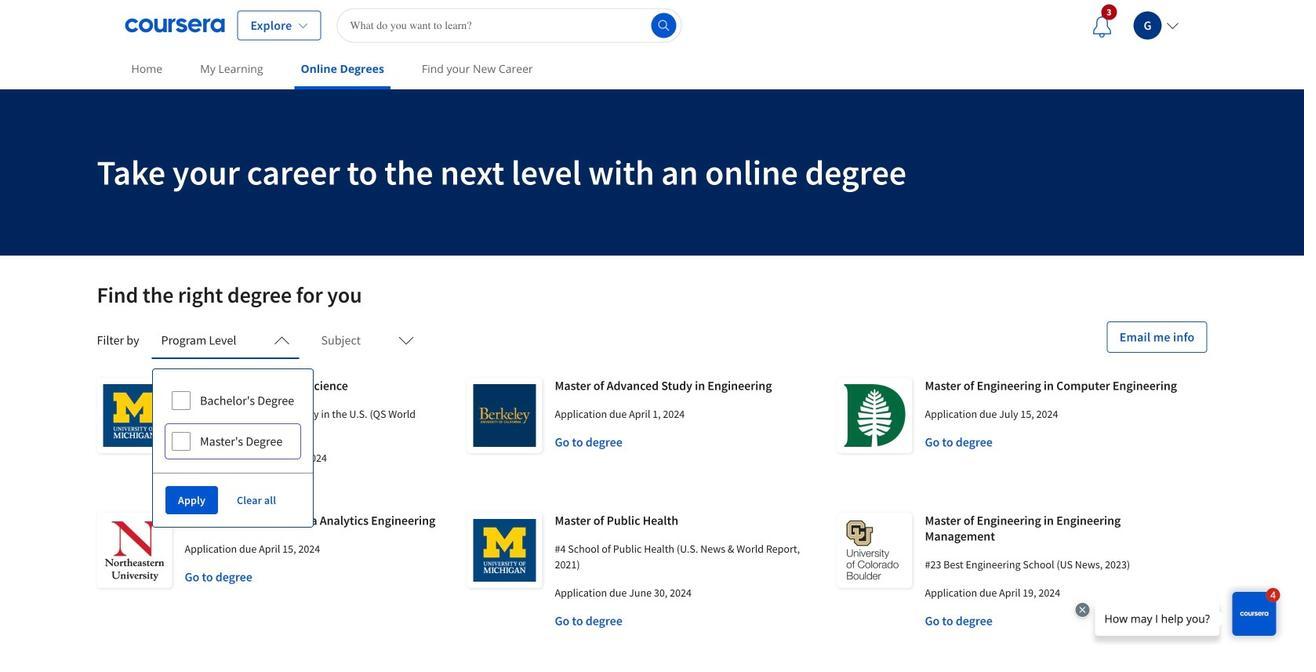 Task type: vqa. For each thing, say whether or not it's contained in the screenshot.
Dartmouth College image
yes



Task type: describe. For each thing, give the bounding box(es) containing it.
options list list box
[[153, 369, 313, 473]]

1 vertical spatial university of michigan image
[[467, 513, 542, 588]]

university of california, berkeley image
[[467, 378, 542, 453]]

northeastern university image
[[97, 513, 172, 588]]

0 horizontal spatial university of michigan image
[[97, 378, 172, 453]]



Task type: locate. For each thing, give the bounding box(es) containing it.
0 vertical spatial university of michigan image
[[97, 378, 172, 453]]

1 horizontal spatial university of michigan image
[[467, 513, 542, 588]]

university of colorado boulder image
[[837, 513, 913, 588]]

dartmouth college image
[[837, 378, 913, 453]]

actions toolbar
[[153, 473, 313, 527]]

university of michigan image
[[97, 378, 172, 453], [467, 513, 542, 588]]

coursera image
[[125, 13, 225, 38]]

None search field
[[337, 8, 682, 43]]



